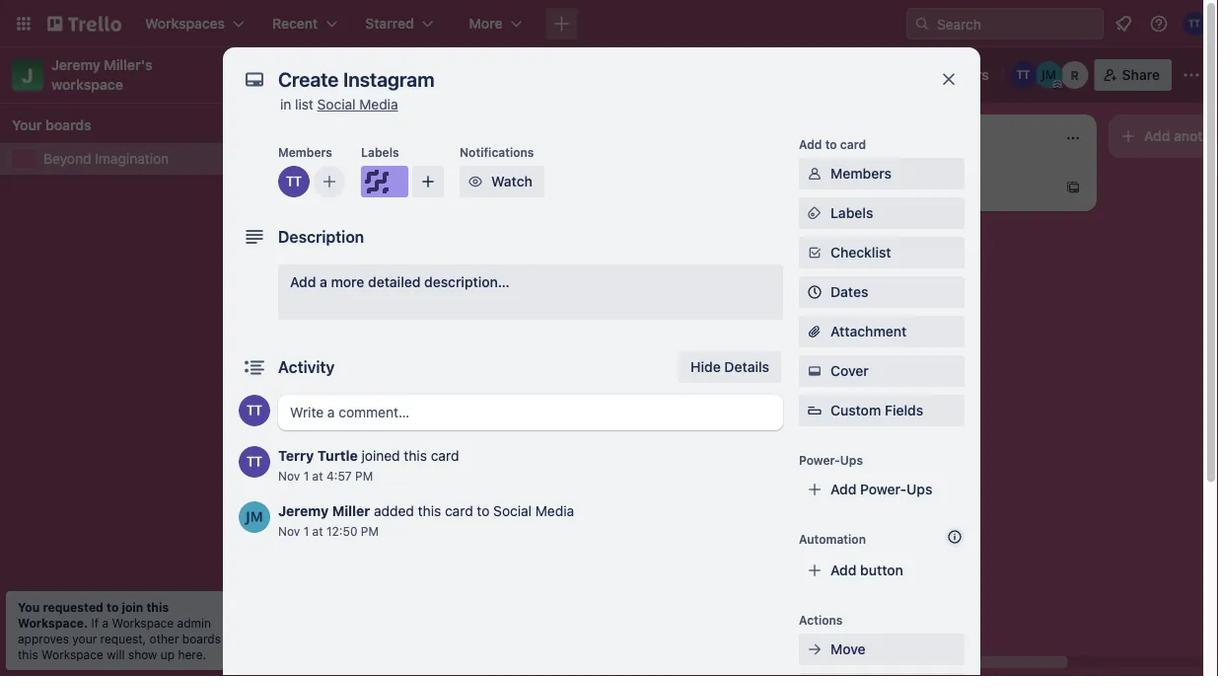 Task type: locate. For each thing, give the bounding box(es) containing it.
sm image for cover
[[805, 361, 825, 381]]

1 down terry
[[304, 469, 309, 483]]

1 horizontal spatial add a card button
[[837, 172, 1058, 203]]

boards right your
[[45, 117, 91, 133]]

pm
[[355, 469, 373, 483], [361, 524, 379, 538]]

0 vertical spatial power-
[[799, 453, 841, 467]]

sm image for watch
[[466, 172, 486, 191]]

card
[[841, 137, 867, 151], [910, 179, 939, 195], [349, 298, 378, 314], [431, 448, 459, 464], [445, 503, 473, 519]]

add anothe
[[1145, 128, 1219, 144]]

jeremy inside jeremy miller's workspace
[[51, 57, 100, 73]]

boards
[[45, 117, 91, 133], [182, 632, 221, 646]]

0 horizontal spatial in
[[224, 632, 234, 646]]

0 vertical spatial jeremy miller (jeremymiller198) image
[[1036, 61, 1064, 89]]

sm image inside watch button
[[466, 172, 486, 191]]

detailed
[[368, 274, 421, 290]]

requested
[[43, 600, 104, 614]]

sm image
[[884, 59, 912, 87], [805, 243, 825, 263], [805, 361, 825, 381], [805, 640, 825, 659]]

2 at from the top
[[312, 524, 323, 538]]

a
[[898, 179, 906, 195], [320, 274, 328, 290], [338, 298, 345, 314], [102, 616, 109, 630]]

sm image inside labels link
[[805, 203, 825, 223]]

this right added
[[418, 503, 441, 519]]

filters
[[949, 67, 990, 83]]

hide details
[[691, 359, 770, 375]]

move
[[831, 641, 866, 657]]

j
[[22, 63, 33, 86]]

1 vertical spatial 1
[[304, 524, 309, 538]]

nov left 12:50
[[278, 524, 300, 538]]

0 vertical spatial jeremy
[[51, 57, 100, 73]]

1 at from the top
[[312, 469, 323, 483]]

1 horizontal spatial power-
[[861, 481, 907, 497]]

in right 'other'
[[224, 632, 234, 646]]

create instagram
[[288, 183, 398, 199]]

add a card up labels link
[[869, 179, 939, 195]]

0 notifications image
[[1112, 12, 1136, 36]]

create from template… image
[[786, 227, 801, 243], [505, 298, 521, 314]]

labels up color: purple, title: none image
[[361, 145, 399, 159]]

members
[[278, 145, 333, 159], [831, 165, 892, 182]]

1 horizontal spatial workspace
[[112, 616, 174, 630]]

jeremy for jeremy miller's workspace
[[51, 57, 100, 73]]

jeremy miller (jeremymiller198) image left the nov 1 at 12:50 pm link
[[239, 501, 270, 533]]

0 vertical spatial pm
[[355, 469, 373, 483]]

1 vertical spatial social
[[494, 503, 532, 519]]

add up members link
[[799, 137, 823, 151]]

add up labels link
[[869, 179, 895, 195]]

dates button
[[799, 276, 965, 308]]

jeremy miller (jeremymiller198) image
[[1036, 61, 1064, 89], [239, 501, 270, 533]]

add down power-ups
[[831, 481, 857, 497]]

added
[[374, 503, 414, 519]]

anothe
[[1175, 128, 1219, 144]]

social
[[317, 96, 356, 113], [494, 503, 532, 519]]

0 horizontal spatial ups
[[841, 453, 864, 467]]

None text field
[[268, 61, 920, 97]]

card up labels link
[[910, 179, 939, 195]]

sm image inside checklist link
[[805, 243, 825, 263]]

jeremy up workspace
[[51, 57, 100, 73]]

a right if
[[102, 616, 109, 630]]

1 inside the terry turtle joined this card nov 1 at 4:57 pm
[[304, 469, 309, 483]]

in
[[280, 96, 291, 113], [224, 632, 234, 646]]

kickoff meeting
[[288, 254, 388, 270]]

1 horizontal spatial jeremy miller (jeremymiller198) image
[[1036, 61, 1064, 89]]

1 horizontal spatial add a card
[[869, 179, 939, 195]]

if a workspace admin approves your request, other boards in this workspace will show up here.
[[18, 616, 234, 661]]

at left 12:50
[[312, 524, 323, 538]]

details
[[725, 359, 770, 375]]

card inside the terry turtle joined this card nov 1 at 4:57 pm
[[431, 448, 459, 464]]

0 vertical spatial workspace
[[112, 616, 174, 630]]

a up labels link
[[898, 179, 906, 195]]

1 horizontal spatial media
[[536, 503, 575, 519]]

jeremy inside jeremy miller added this card to social media nov 1 at 12:50 pm
[[278, 503, 329, 519]]

1 horizontal spatial create from template… image
[[786, 227, 801, 243]]

1 horizontal spatial ups
[[907, 481, 933, 497]]

terry turtle (terryturtle) image right open information menu icon
[[1183, 12, 1207, 36]]

this inside if a workspace admin approves your request, other boards in this workspace will show up here.
[[18, 647, 38, 661]]

jeremy
[[51, 57, 100, 73], [278, 503, 329, 519]]

1 vertical spatial members
[[831, 165, 892, 182]]

sm image inside cover link
[[805, 361, 825, 381]]

cover link
[[799, 355, 965, 387]]

beyond imagination up social media link
[[282, 64, 450, 85]]

1 horizontal spatial beyond imagination
[[282, 64, 450, 85]]

this
[[404, 448, 427, 464], [418, 503, 441, 519], [146, 600, 169, 614], [18, 647, 38, 661]]

0 horizontal spatial labels
[[361, 145, 399, 159]]

1 vertical spatial media
[[536, 503, 575, 519]]

your
[[72, 632, 97, 646]]

workspace.
[[18, 616, 88, 630]]

sm image down the actions
[[805, 640, 825, 659]]

beyond up list
[[282, 64, 346, 85]]

this right join
[[146, 600, 169, 614]]

1 horizontal spatial beyond
[[282, 64, 346, 85]]

add button
[[831, 562, 904, 578]]

add a card
[[869, 179, 939, 195], [308, 298, 378, 314]]

beyond inside "text box"
[[282, 64, 346, 85]]

terry turtle (terryturtle) image left terry
[[239, 446, 270, 478]]

labels up checklist
[[831, 205, 874, 221]]

sm image
[[805, 164, 825, 184], [466, 172, 486, 191], [805, 203, 825, 223]]

beyond
[[282, 64, 346, 85], [43, 151, 91, 167]]

workspace down join
[[112, 616, 174, 630]]

1 horizontal spatial in
[[280, 96, 291, 113]]

add a card for bottom create from template… image
[[308, 298, 378, 314]]

to left join
[[107, 600, 119, 614]]

add power-ups link
[[799, 474, 965, 505]]

power-ups
[[799, 453, 864, 467]]

4:57
[[327, 469, 352, 483]]

0 vertical spatial beyond imagination
[[282, 64, 450, 85]]

0 horizontal spatial members
[[278, 145, 333, 159]]

open information menu image
[[1150, 14, 1170, 34]]

workspace down your
[[41, 647, 103, 661]]

sm image left filters button
[[884, 59, 912, 87]]

0 vertical spatial 1
[[304, 469, 309, 483]]

nov down terry
[[278, 469, 300, 483]]

power- down power-ups
[[861, 481, 907, 497]]

share button
[[1095, 59, 1173, 91]]

beyond down your boards
[[43, 151, 91, 167]]

add power-ups
[[831, 481, 933, 497]]

request,
[[100, 632, 146, 646]]

back to home image
[[47, 8, 121, 39]]

0 vertical spatial imagination
[[350, 64, 450, 85]]

you
[[18, 600, 40, 614]]

0 vertical spatial terry turtle (terryturtle) image
[[1183, 12, 1207, 36]]

0 horizontal spatial boards
[[45, 117, 91, 133]]

1 left 12:50
[[304, 524, 309, 538]]

2 nov from the top
[[278, 524, 300, 538]]

1 vertical spatial in
[[224, 632, 234, 646]]

sm image left checklist
[[805, 243, 825, 263]]

0 vertical spatial at
[[312, 469, 323, 483]]

other
[[150, 632, 179, 646]]

1 horizontal spatial boards
[[182, 632, 221, 646]]

power- down custom
[[799, 453, 841, 467]]

1 vertical spatial labels
[[831, 205, 874, 221]]

sm image inside members link
[[805, 164, 825, 184]]

add down kickoff
[[290, 274, 316, 290]]

1 nov from the top
[[278, 469, 300, 483]]

ups up add power-ups at bottom
[[841, 453, 864, 467]]

add a card button up checklist link
[[837, 172, 1058, 203]]

0 vertical spatial beyond
[[282, 64, 346, 85]]

ups down the fields
[[907, 481, 933, 497]]

1 vertical spatial to
[[477, 503, 490, 519]]

terry turtle (terryturtle) image
[[1183, 12, 1207, 36], [239, 446, 270, 478]]

in left list
[[280, 96, 291, 113]]

0 vertical spatial boards
[[45, 117, 91, 133]]

create from template… image
[[1066, 180, 1082, 195]]

r
[[1071, 68, 1080, 82]]

0 horizontal spatial create from template… image
[[505, 298, 521, 314]]

0 vertical spatial nov
[[278, 469, 300, 483]]

1 vertical spatial add a card
[[308, 298, 378, 314]]

at
[[312, 469, 323, 483], [312, 524, 323, 538]]

will
[[107, 647, 125, 661]]

1 horizontal spatial jeremy
[[278, 503, 329, 519]]

add anothe button
[[1109, 114, 1219, 158]]

custom
[[831, 402, 882, 418]]

dates
[[831, 284, 869, 300]]

2 1 from the top
[[304, 524, 309, 538]]

members down "add to card"
[[831, 165, 892, 182]]

ups
[[841, 453, 864, 467], [907, 481, 933, 497]]

0 horizontal spatial add a card
[[308, 298, 378, 314]]

share
[[1123, 67, 1161, 83]]

beyond imagination
[[282, 64, 450, 85], [43, 151, 169, 167]]

1 1 from the top
[[304, 469, 309, 483]]

search image
[[915, 16, 931, 32]]

0 horizontal spatial to
[[107, 600, 119, 614]]

2 vertical spatial to
[[107, 600, 119, 614]]

kickoff
[[288, 254, 333, 270]]

add left anothe
[[1145, 128, 1171, 144]]

0 vertical spatial labels
[[361, 145, 399, 159]]

1 horizontal spatial imagination
[[350, 64, 450, 85]]

beyond imagination link
[[43, 149, 245, 169]]

1 vertical spatial beyond imagination
[[43, 151, 169, 167]]

beyond imagination down your boards with 1 items element at the top of the page
[[43, 151, 169, 167]]

sm image left cover
[[805, 361, 825, 381]]

1 horizontal spatial members
[[831, 165, 892, 182]]

here.
[[178, 647, 206, 661]]

sm image for move
[[805, 640, 825, 659]]

0 vertical spatial ups
[[841, 453, 864, 467]]

this down approves
[[18, 647, 38, 661]]

0 horizontal spatial beyond
[[43, 151, 91, 167]]

jeremy up the nov 1 at 12:50 pm link
[[278, 503, 329, 519]]

1 vertical spatial at
[[312, 524, 323, 538]]

pm down the 'miller'
[[361, 524, 379, 538]]

workspace
[[112, 616, 174, 630], [41, 647, 103, 661]]

imagination down your boards with 1 items element at the top of the page
[[95, 151, 169, 167]]

power-
[[799, 453, 841, 467], [861, 481, 907, 497]]

0 horizontal spatial power-
[[799, 453, 841, 467]]

1 vertical spatial pm
[[361, 524, 379, 538]]

media inside jeremy miller added this card to social media nov 1 at 12:50 pm
[[536, 503, 575, 519]]

card right added
[[445, 503, 473, 519]]

0 vertical spatial add a card button
[[837, 172, 1058, 203]]

1 vertical spatial power-
[[861, 481, 907, 497]]

0 horizontal spatial add a card button
[[276, 290, 497, 322]]

1 horizontal spatial to
[[477, 503, 490, 519]]

boards down admin
[[182, 632, 221, 646]]

imagination up social media link
[[350, 64, 450, 85]]

add down automation
[[831, 562, 857, 578]]

1 vertical spatial beyond
[[43, 151, 91, 167]]

1 horizontal spatial social
[[494, 503, 532, 519]]

activity
[[278, 358, 335, 377]]

2 horizontal spatial to
[[826, 137, 838, 151]]

1 vertical spatial boards
[[182, 632, 221, 646]]

your boards
[[12, 117, 91, 133]]

0 vertical spatial add a card
[[869, 179, 939, 195]]

imagination
[[350, 64, 450, 85], [95, 151, 169, 167]]

add members to card image
[[322, 172, 338, 191]]

0 vertical spatial create from template… image
[[786, 227, 801, 243]]

Write a comment text field
[[278, 395, 784, 430]]

1 vertical spatial nov
[[278, 524, 300, 538]]

jeremy miller (jeremymiller198) image left r
[[1036, 61, 1064, 89]]

rubyanndersson (rubyanndersson) image
[[1062, 61, 1089, 89]]

0 horizontal spatial media
[[360, 96, 398, 113]]

sm image inside move link
[[805, 640, 825, 659]]

at inside the terry turtle joined this card nov 1 at 4:57 pm
[[312, 469, 323, 483]]

0 horizontal spatial social
[[317, 96, 356, 113]]

0 vertical spatial to
[[826, 137, 838, 151]]

0 horizontal spatial beyond imagination
[[43, 151, 169, 167]]

pm right 4:57
[[355, 469, 373, 483]]

this right joined
[[404, 448, 427, 464]]

card right joined
[[431, 448, 459, 464]]

1 vertical spatial terry turtle (terryturtle) image
[[239, 446, 270, 478]]

add a card button for create from template… icon
[[837, 172, 1058, 203]]

0 horizontal spatial jeremy miller (jeremymiller198) image
[[239, 501, 270, 533]]

add a card down more
[[308, 298, 378, 314]]

cover
[[831, 363, 869, 379]]

nov
[[278, 469, 300, 483], [278, 524, 300, 538]]

at left 4:57
[[312, 469, 323, 483]]

0 horizontal spatial workspace
[[41, 647, 103, 661]]

to inside you requested to join this workspace.
[[107, 600, 119, 614]]

to up members link
[[826, 137, 838, 151]]

add a card button down kickoff meeting link
[[276, 290, 497, 322]]

0 horizontal spatial imagination
[[95, 151, 169, 167]]

card up members link
[[841, 137, 867, 151]]

1 horizontal spatial labels
[[831, 205, 874, 221]]

1 vertical spatial add a card button
[[276, 290, 497, 322]]

media
[[360, 96, 398, 113], [536, 503, 575, 519]]

join
[[122, 600, 143, 614]]

1 vertical spatial jeremy
[[278, 503, 329, 519]]

you requested to join this workspace.
[[18, 600, 169, 630]]

to right added
[[477, 503, 490, 519]]

this inside the terry turtle joined this card nov 1 at 4:57 pm
[[404, 448, 427, 464]]

add a card for create from template… icon
[[869, 179, 939, 195]]

members up color: purple, title: none icon
[[278, 145, 333, 159]]

1 inside jeremy miller added this card to social media nov 1 at 12:50 pm
[[304, 524, 309, 538]]

pm inside jeremy miller added this card to social media nov 1 at 12:50 pm
[[361, 524, 379, 538]]

0 vertical spatial in
[[280, 96, 291, 113]]

terry turtle (terryturtle) image
[[1010, 61, 1038, 89], [278, 166, 310, 197], [497, 205, 521, 229], [239, 395, 270, 426]]

0 horizontal spatial jeremy
[[51, 57, 100, 73]]

social media link
[[317, 96, 398, 113]]



Task type: describe. For each thing, give the bounding box(es) containing it.
terry
[[278, 448, 314, 464]]

button
[[861, 562, 904, 578]]

create instagram link
[[288, 182, 517, 201]]

Search field
[[931, 9, 1103, 38]]

nov inside jeremy miller added this card to social media nov 1 at 12:50 pm
[[278, 524, 300, 538]]

add inside add button button
[[831, 562, 857, 578]]

if
[[91, 616, 99, 630]]

0 vertical spatial media
[[360, 96, 398, 113]]

meeting
[[336, 254, 388, 270]]

1 vertical spatial create from template… image
[[505, 298, 521, 314]]

custom fields button
[[799, 401, 965, 420]]

add inside add anothe button
[[1145, 128, 1171, 144]]

description
[[278, 228, 364, 246]]

a inside if a workspace admin approves your request, other boards in this workspace will show up here.
[[102, 616, 109, 630]]

jeremy miller's workspace
[[51, 57, 156, 93]]

turtle
[[318, 448, 358, 464]]

checklist link
[[799, 237, 965, 268]]

add inside add a more detailed description… link
[[290, 274, 316, 290]]

0 horizontal spatial terry turtle (terryturtle) image
[[239, 446, 270, 478]]

create board or workspace image
[[552, 14, 572, 34]]

up
[[161, 647, 175, 661]]

1 vertical spatial imagination
[[95, 151, 169, 167]]

0 vertical spatial social
[[317, 96, 356, 113]]

attachment button
[[799, 316, 965, 347]]

notifications
[[460, 145, 534, 159]]

show
[[128, 647, 157, 661]]

Board name text field
[[272, 59, 460, 91]]

jeremy miller added this card to social media nov 1 at 12:50 pm
[[278, 503, 575, 538]]

sm image for members
[[805, 164, 825, 184]]

instagram
[[334, 183, 398, 199]]

automation
[[799, 532, 867, 546]]

add to card
[[799, 137, 867, 151]]

checklist
[[831, 244, 892, 261]]

social inside jeremy miller added this card to social media nov 1 at 12:50 pm
[[494, 503, 532, 519]]

1 vertical spatial ups
[[907, 481, 933, 497]]

filters button
[[920, 59, 996, 91]]

list
[[295, 96, 314, 113]]

fields
[[885, 402, 924, 418]]

your boards with 1 items element
[[12, 114, 235, 137]]

admin
[[177, 616, 211, 630]]

1 vertical spatial jeremy miller (jeremymiller198) image
[[239, 501, 270, 533]]

add a card button for bottom create from template… image
[[276, 290, 497, 322]]

to inside jeremy miller added this card to social media nov 1 at 12:50 pm
[[477, 503, 490, 519]]

r button
[[1062, 61, 1089, 89]]

card inside jeremy miller added this card to social media nov 1 at 12:50 pm
[[445, 503, 473, 519]]

add button button
[[799, 555, 965, 586]]

boards inside if a workspace admin approves your request, other boards in this workspace will show up here.
[[182, 632, 221, 646]]

your
[[12, 117, 42, 133]]

terry turtle joined this card nov 1 at 4:57 pm
[[278, 448, 459, 483]]

in list social media
[[280, 96, 398, 113]]

this inside jeremy miller added this card to social media nov 1 at 12:50 pm
[[418, 503, 441, 519]]

1 horizontal spatial terry turtle (terryturtle) image
[[1183, 12, 1207, 36]]

add a more detailed description… link
[[278, 265, 784, 320]]

watch button
[[460, 166, 545, 197]]

more
[[331, 274, 365, 290]]

card down more
[[349, 298, 378, 314]]

workspace
[[51, 76, 123, 93]]

create
[[288, 183, 331, 199]]

pm inside the terry turtle joined this card nov 1 at 4:57 pm
[[355, 469, 373, 483]]

jeremy for jeremy miller added this card to social media nov 1 at 12:50 pm
[[278, 503, 329, 519]]

attachment
[[831, 323, 907, 340]]

a down more
[[338, 298, 345, 314]]

add a more detailed description…
[[290, 274, 510, 290]]

actions
[[799, 613, 843, 627]]

sm image for checklist
[[805, 243, 825, 263]]

move link
[[799, 634, 965, 665]]

0 vertical spatial members
[[278, 145, 333, 159]]

kickoff meeting link
[[288, 253, 517, 272]]

description…
[[425, 274, 510, 290]]

beyond imagination inside "text box"
[[282, 64, 450, 85]]

labels inside labels link
[[831, 205, 874, 221]]

12:50
[[327, 524, 358, 538]]

sm image for labels
[[805, 203, 825, 223]]

members link
[[799, 158, 965, 190]]

imagination inside "text box"
[[350, 64, 450, 85]]

nov inside the terry turtle joined this card nov 1 at 4:57 pm
[[278, 469, 300, 483]]

at inside jeremy miller added this card to social media nov 1 at 12:50 pm
[[312, 524, 323, 538]]

add down more
[[308, 298, 334, 314]]

labels link
[[799, 197, 965, 229]]

miller's
[[104, 57, 153, 73]]

hide
[[691, 359, 721, 375]]

primary element
[[0, 0, 1219, 47]]

custom fields
[[831, 402, 924, 418]]

watch
[[492, 173, 533, 190]]

show menu image
[[1182, 65, 1202, 85]]

color: purple, title: none image
[[288, 170, 328, 178]]

hide details link
[[679, 351, 782, 383]]

nov 1 at 12:50 pm link
[[278, 524, 379, 538]]

approves
[[18, 632, 69, 646]]

1 vertical spatial workspace
[[41, 647, 103, 661]]

miller
[[332, 503, 370, 519]]

this inside you requested to join this workspace.
[[146, 600, 169, 614]]

joined
[[362, 448, 400, 464]]

in inside if a workspace admin approves your request, other boards in this workspace will show up here.
[[224, 632, 234, 646]]

a down kickoff
[[320, 274, 328, 290]]

color: purple, title: none image
[[361, 166, 409, 197]]

nov 1 at 4:57 pm link
[[278, 469, 373, 483]]



Task type: vqa. For each thing, say whether or not it's contained in the screenshot.
in
yes



